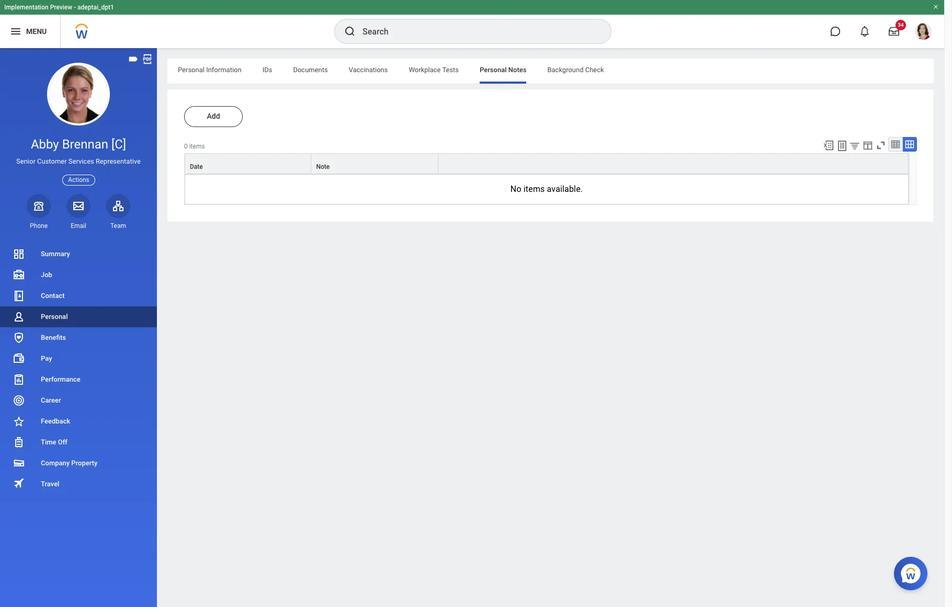 Task type: vqa. For each thing, say whether or not it's contained in the screenshot.
second "Do" from the bottom
no



Task type: describe. For each thing, give the bounding box(es) containing it.
company property image
[[13, 458, 25, 470]]

menu
[[26, 27, 47, 35]]

summary link
[[0, 244, 157, 265]]

property
[[71, 460, 98, 468]]

date
[[190, 163, 203, 171]]

implementation preview -   adeptai_dpt1
[[4, 4, 114, 11]]

pay
[[41, 355, 52, 363]]

vaccinations
[[349, 66, 388, 74]]

team abby brennan [c] element
[[106, 222, 130, 230]]

personal inside navigation pane region
[[41, 313, 68, 321]]

workplace tests
[[409, 66, 459, 74]]

senior
[[16, 158, 36, 166]]

background check
[[548, 66, 605, 74]]

items for 0
[[189, 143, 205, 150]]

no items available.
[[511, 184, 583, 194]]

ids
[[263, 66, 272, 74]]

adeptai_dpt1
[[78, 4, 114, 11]]

personal link
[[0, 307, 157, 328]]

personal notes
[[480, 66, 527, 74]]

navigation pane region
[[0, 48, 157, 608]]

personal image
[[13, 311, 25, 324]]

menu button
[[0, 15, 60, 48]]

search image
[[344, 25, 357, 38]]

phone abby brennan [c] element
[[27, 222, 51, 230]]

preview
[[50, 4, 72, 11]]

background
[[548, 66, 584, 74]]

workplace
[[409, 66, 441, 74]]

job
[[41, 271, 52, 279]]

menu banner
[[0, 0, 945, 48]]

click to view/edit grid preferences image
[[863, 140, 874, 151]]

close environment banner image
[[934, 4, 940, 10]]

actions
[[68, 176, 89, 184]]

note button
[[312, 154, 438, 174]]

documents
[[293, 66, 328, 74]]

notifications large image
[[860, 26, 871, 37]]

travel link
[[0, 474, 157, 495]]

benefits image
[[13, 332, 25, 345]]

services
[[68, 158, 94, 166]]

time off image
[[13, 437, 25, 449]]

select to filter grid data image
[[850, 140, 861, 151]]

no
[[511, 184, 522, 194]]

performance
[[41, 376, 81, 384]]

feedback image
[[13, 416, 25, 428]]

0
[[184, 143, 188, 150]]

time
[[41, 439, 56, 447]]

phone button
[[27, 194, 51, 230]]

check
[[586, 66, 605, 74]]

feedback
[[41, 418, 70, 426]]

information
[[206, 66, 242, 74]]

contact
[[41, 292, 65, 300]]

senior customer services representative
[[16, 158, 141, 166]]

customer
[[37, 158, 67, 166]]

company property
[[41, 460, 98, 468]]

[c]
[[111, 137, 126, 152]]

performance link
[[0, 370, 157, 391]]

profile logan mcneil image
[[916, 23, 933, 42]]

career image
[[13, 395, 25, 407]]

implementation
[[4, 4, 49, 11]]

view team image
[[112, 200, 125, 212]]

view printable version (pdf) image
[[142, 53, 153, 65]]

company
[[41, 460, 70, 468]]

list containing summary
[[0, 244, 157, 495]]

34
[[899, 22, 905, 28]]

career link
[[0, 391, 157, 412]]

tab list containing personal information
[[168, 59, 935, 84]]

job link
[[0, 265, 157, 286]]



Task type: locate. For each thing, give the bounding box(es) containing it.
contact image
[[13, 290, 25, 303]]

abby brennan [c]
[[31, 137, 126, 152]]

export to worksheets image
[[837, 140, 849, 152]]

brennan
[[62, 137, 108, 152]]

toolbar
[[819, 137, 918, 153]]

1 horizontal spatial personal
[[178, 66, 205, 74]]

justify image
[[9, 25, 22, 38]]

add button
[[184, 106, 243, 127]]

email abby brennan [c] element
[[66, 222, 91, 230]]

personal left information
[[178, 66, 205, 74]]

job image
[[13, 269, 25, 282]]

notes
[[509, 66, 527, 74]]

available.
[[547, 184, 583, 194]]

row containing date
[[185, 153, 910, 174]]

date button
[[185, 154, 311, 174]]

team link
[[106, 194, 130, 230]]

phone
[[30, 222, 48, 230]]

0 vertical spatial items
[[189, 143, 205, 150]]

expand table image
[[905, 139, 916, 150]]

export to excel image
[[824, 140, 835, 151]]

note
[[316, 163, 330, 171]]

personal left notes
[[480, 66, 507, 74]]

items for no
[[524, 184, 545, 194]]

summary
[[41, 250, 70, 258]]

34 button
[[883, 20, 907, 43]]

items right no
[[524, 184, 545, 194]]

representative
[[96, 158, 141, 166]]

actions button
[[62, 175, 95, 186]]

1 vertical spatial items
[[524, 184, 545, 194]]

personal for personal notes
[[480, 66, 507, 74]]

0 items
[[184, 143, 205, 150]]

items
[[189, 143, 205, 150], [524, 184, 545, 194]]

team
[[110, 222, 126, 230]]

Search Workday  search field
[[363, 20, 590, 43]]

benefits link
[[0, 328, 157, 349]]

time off link
[[0, 432, 157, 453]]

inbox large image
[[890, 26, 900, 37]]

0 horizontal spatial personal
[[41, 313, 68, 321]]

personal up benefits
[[41, 313, 68, 321]]

personal
[[178, 66, 205, 74], [480, 66, 507, 74], [41, 313, 68, 321]]

mail image
[[72, 200, 85, 212]]

row
[[185, 153, 910, 174]]

personal for personal information
[[178, 66, 205, 74]]

travel image
[[13, 478, 25, 490]]

benefits
[[41, 334, 66, 342]]

email button
[[66, 194, 91, 230]]

items right 0
[[189, 143, 205, 150]]

tests
[[443, 66, 459, 74]]

pay link
[[0, 349, 157, 370]]

off
[[58, 439, 68, 447]]

feedback link
[[0, 412, 157, 432]]

tab list
[[168, 59, 935, 84]]

summary image
[[13, 248, 25, 261]]

pay image
[[13, 353, 25, 365]]

abby
[[31, 137, 59, 152]]

add
[[207, 112, 220, 120]]

email
[[71, 222, 86, 230]]

tag image
[[128, 53, 139, 65]]

list
[[0, 244, 157, 495]]

table image
[[891, 139, 902, 150]]

-
[[74, 4, 76, 11]]

phone image
[[31, 200, 46, 212]]

contact link
[[0, 286, 157, 307]]

company property link
[[0, 453, 157, 474]]

0 horizontal spatial items
[[189, 143, 205, 150]]

fullscreen image
[[876, 140, 888, 151]]

career
[[41, 397, 61, 405]]

performance image
[[13, 374, 25, 386]]

personal information
[[178, 66, 242, 74]]

travel
[[41, 481, 59, 489]]

time off
[[41, 439, 68, 447]]

1 horizontal spatial items
[[524, 184, 545, 194]]

2 horizontal spatial personal
[[480, 66, 507, 74]]



